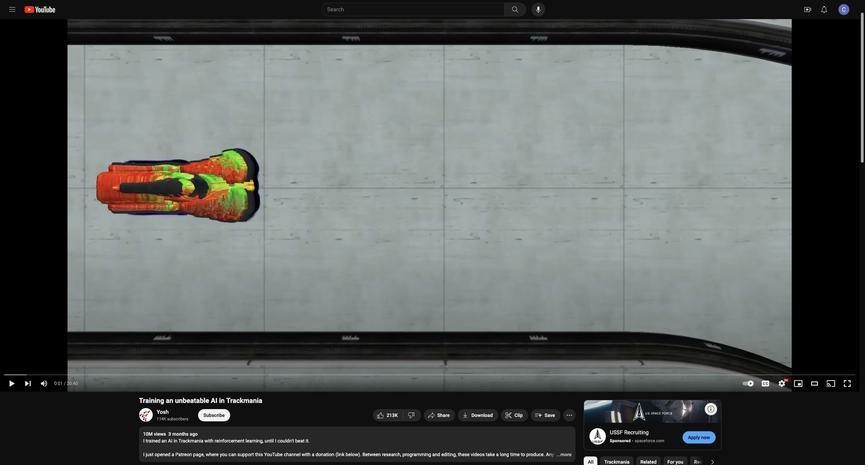 Task type: describe. For each thing, give the bounding box(es) containing it.
page,
[[193, 452, 205, 458]]

/
[[64, 381, 66, 386]]

213k
[[387, 413, 398, 418]]

yosh 114k subscribers
[[157, 409, 189, 422]]

recruiting
[[625, 430, 649, 436]]

Download text field
[[472, 413, 493, 418]]

clip
[[515, 413, 523, 418]]

autoplay is on image
[[742, 381, 755, 386]]

0:01 / 20:40
[[54, 381, 78, 386]]

months
[[172, 432, 189, 437]]

I trained an AI in Trackmania with reinforcement learning, until I couldn't beat it. I just opened a Patreon page, where you can support this YouTube channel with a donation (link below). Between research, programming and editing, these videos take a long time to produce. Any text field
[[143, 439, 556, 458]]

save
[[545, 413, 555, 418]]

beat
[[295, 439, 305, 444]]

between
[[363, 452, 381, 458]]

avatar image image
[[839, 4, 850, 15]]

...more button
[[557, 452, 572, 458]]

apply
[[689, 435, 701, 441]]

download
[[472, 413, 493, 418]]

training
[[139, 397, 164, 405]]

i right 'until'
[[275, 439, 276, 444]]

recently uploaded
[[695, 460, 734, 465]]

trackmania inside tab list
[[605, 460, 630, 465]]

trackmania for an
[[178, 439, 203, 444]]

unbeatable
[[175, 397, 209, 405]]

0:01
[[54, 381, 63, 386]]

related
[[641, 460, 657, 465]]

i down 10m at the bottom of the page
[[143, 439, 144, 444]]

subscribers
[[167, 417, 189, 422]]

10m views
[[143, 432, 166, 437]]

youtube video player element
[[0, 0, 860, 392]]

recently
[[695, 460, 713, 465]]

to
[[521, 452, 525, 458]]

share
[[438, 413, 450, 418]]

couldn't
[[278, 439, 294, 444]]

these
[[458, 452, 470, 458]]

yosh
[[157, 409, 169, 416]]

you inside i trained an ai in trackmania with reinforcement learning, until i couldn't beat it. i just opened a patreon page, where you can support this youtube channel with a donation (link below). between research, programming and editing, these videos take a long time to produce. any
[[220, 452, 227, 458]]

apply now button
[[683, 432, 716, 444]]

yosh link
[[157, 409, 169, 416]]

opened
[[155, 452, 170, 458]]

in for unbeatable
[[219, 397, 225, 405]]

213k button
[[370, 405, 404, 427]]

can
[[229, 452, 236, 458]]

this
[[255, 452, 263, 458]]

donation
[[316, 452, 334, 458]]

editing,
[[442, 452, 457, 458]]

trained
[[146, 439, 160, 444]]

i trained an ai in trackmania with reinforcement learning, until i couldn't beat it. i just opened a patreon page, where you can support this youtube channel with a donation (link below). between research, programming and editing, these videos take a long time to produce. any
[[143, 439, 556, 458]]

in for an
[[174, 439, 177, 444]]

until
[[265, 439, 274, 444]]

for
[[668, 460, 675, 465]]

Subscribe text field
[[204, 413, 225, 418]]

i left just
[[143, 452, 144, 458]]

10m
[[143, 432, 153, 437]]

you inside tab list
[[676, 460, 684, 465]]

Search text field
[[327, 5, 503, 14]]

apply now
[[689, 435, 711, 441]]

any
[[546, 452, 554, 458]]

and
[[432, 452, 440, 458]]



Task type: vqa. For each thing, say whether or not it's contained in the screenshot.
tab list
yes



Task type: locate. For each thing, give the bounding box(es) containing it.
trackmania for unbeatable
[[226, 397, 263, 405]]

1 horizontal spatial ai
[[211, 397, 218, 405]]

1 horizontal spatial with
[[302, 452, 311, 458]]

in inside i trained an ai in trackmania with reinforcement learning, until i couldn't beat it. i just opened a patreon page, where you can support this youtube channel with a donation (link below). between research, programming and editing, these videos take a long time to produce. any
[[174, 439, 177, 444]]

videos
[[471, 452, 485, 458]]

in down months
[[174, 439, 177, 444]]

ai for unbeatable
[[211, 397, 218, 405]]

training an unbeatable ai in trackmania
[[139, 397, 263, 405]]

an down views
[[162, 439, 167, 444]]

take
[[486, 452, 495, 458]]

tab list
[[584, 454, 741, 465]]

clip button
[[501, 410, 529, 422]]

channel
[[284, 452, 301, 458]]

0 vertical spatial in
[[219, 397, 225, 405]]

long
[[500, 452, 509, 458]]

ussf
[[610, 430, 623, 436]]

uploaded
[[714, 460, 734, 465]]

1 vertical spatial ai
[[168, 439, 172, 444]]

0 vertical spatial ai
[[211, 397, 218, 405]]

3 a from the left
[[496, 452, 499, 458]]

trackmania
[[226, 397, 263, 405], [178, 439, 203, 444], [605, 460, 630, 465]]

0 vertical spatial trackmania
[[226, 397, 263, 405]]

a left donation
[[312, 452, 315, 458]]

0 vertical spatial an
[[166, 397, 173, 405]]

3
[[169, 432, 171, 437]]

share button
[[424, 410, 455, 422]]

0 horizontal spatial with
[[205, 439, 213, 444]]

an inside i trained an ai in trackmania with reinforcement learning, until i couldn't beat it. i just opened a patreon page, where you can support this youtube channel with a donation (link below). between research, programming and editing, these videos take a long time to produce. any
[[162, 439, 167, 444]]

2 vertical spatial trackmania
[[605, 460, 630, 465]]

trackmania down sponsored
[[605, 460, 630, 465]]

spaceforce.com
[[635, 439, 665, 444]]

sponsored
[[610, 439, 631, 444]]

0 horizontal spatial in
[[174, 439, 177, 444]]

0 vertical spatial with
[[205, 439, 213, 444]]

...more
[[557, 452, 572, 458]]

trackmania down 'ago'
[[178, 439, 203, 444]]

0 horizontal spatial you
[[220, 452, 227, 458]]

1 horizontal spatial trackmania
[[226, 397, 263, 405]]

trackmania up subscribe "button"
[[226, 397, 263, 405]]

0 vertical spatial you
[[220, 452, 227, 458]]

an up yosh
[[166, 397, 173, 405]]

Apply now text field
[[689, 435, 711, 441]]

with
[[205, 439, 213, 444], [302, 452, 311, 458]]

an
[[166, 397, 173, 405], [162, 439, 167, 444]]

1 horizontal spatial in
[[219, 397, 225, 405]]

1 vertical spatial trackmania
[[178, 439, 203, 444]]

1 a from the left
[[172, 452, 174, 458]]

114k subscribers element
[[157, 416, 189, 422]]

you right for
[[676, 460, 684, 465]]

programming
[[403, 452, 431, 458]]

in up subscribe
[[219, 397, 225, 405]]

trackmania inside i trained an ai in trackmania with reinforcement learning, until i couldn't beat it. i just opened a patreon page, where you can support this youtube channel with a donation (link below). between research, programming and editing, these videos take a long time to produce. any
[[178, 439, 203, 444]]

time
[[511, 452, 520, 458]]

1 vertical spatial you
[[676, 460, 684, 465]]

2 horizontal spatial trackmania
[[605, 460, 630, 465]]

ai for an
[[168, 439, 172, 444]]

1 horizontal spatial you
[[676, 460, 684, 465]]

ai
[[211, 397, 218, 405], [168, 439, 172, 444]]

3 months ago
[[169, 432, 198, 437]]

you left can
[[220, 452, 227, 458]]

0 horizontal spatial a
[[172, 452, 174, 458]]

20:40
[[67, 381, 78, 386]]

patreon
[[175, 452, 192, 458]]

ago
[[190, 432, 198, 437]]

2 horizontal spatial a
[[496, 452, 499, 458]]

1 vertical spatial an
[[162, 439, 167, 444]]

download button
[[458, 410, 499, 422]]

a right opened
[[172, 452, 174, 458]]

1 vertical spatial with
[[302, 452, 311, 458]]

with up the where
[[205, 439, 213, 444]]

ai down 3
[[168, 439, 172, 444]]

produce.
[[527, 452, 545, 458]]

now
[[702, 435, 711, 441]]

where
[[206, 452, 219, 458]]

ai inside i trained an ai in trackmania with reinforcement learning, until i couldn't beat it. i just opened a patreon page, where you can support this youtube channel with a donation (link below). between research, programming and editing, these videos take a long time to produce. any
[[168, 439, 172, 444]]

all
[[588, 460, 594, 465]]

save button
[[531, 410, 561, 422]]

Share text field
[[438, 413, 450, 418]]

subscribe button
[[198, 410, 230, 422]]

1 vertical spatial in
[[174, 439, 177, 444]]

ai up subscribe text field
[[211, 397, 218, 405]]

a
[[172, 452, 174, 458], [312, 452, 315, 458], [496, 452, 499, 458]]

for you
[[668, 460, 684, 465]]

support
[[238, 452, 254, 458]]

it.
[[306, 439, 310, 444]]

reinforcement
[[215, 439, 244, 444]]

in
[[219, 397, 225, 405], [174, 439, 177, 444]]

youtube
[[264, 452, 283, 458]]

0 horizontal spatial trackmania
[[178, 439, 203, 444]]

0 horizontal spatial ai
[[168, 439, 172, 444]]

views
[[154, 432, 166, 437]]

seek slider slider
[[4, 371, 856, 376]]

subscribe
[[204, 413, 225, 418]]

with down it.
[[302, 452, 311, 458]]

tab list containing all
[[584, 454, 741, 465]]

ussf recruiting
[[610, 430, 649, 436]]

just
[[146, 452, 153, 458]]

learning,
[[246, 439, 264, 444]]

None search field
[[309, 3, 528, 16]]

(link
[[336, 452, 345, 458]]

1 horizontal spatial a
[[312, 452, 315, 458]]

i
[[143, 439, 144, 444], [275, 439, 276, 444], [143, 452, 144, 458]]

research,
[[382, 452, 401, 458]]

you
[[220, 452, 227, 458], [676, 460, 684, 465]]

a right take on the bottom right of the page
[[496, 452, 499, 458]]

114k
[[157, 417, 166, 422]]

2 a from the left
[[312, 452, 315, 458]]

below).
[[346, 452, 361, 458]]



